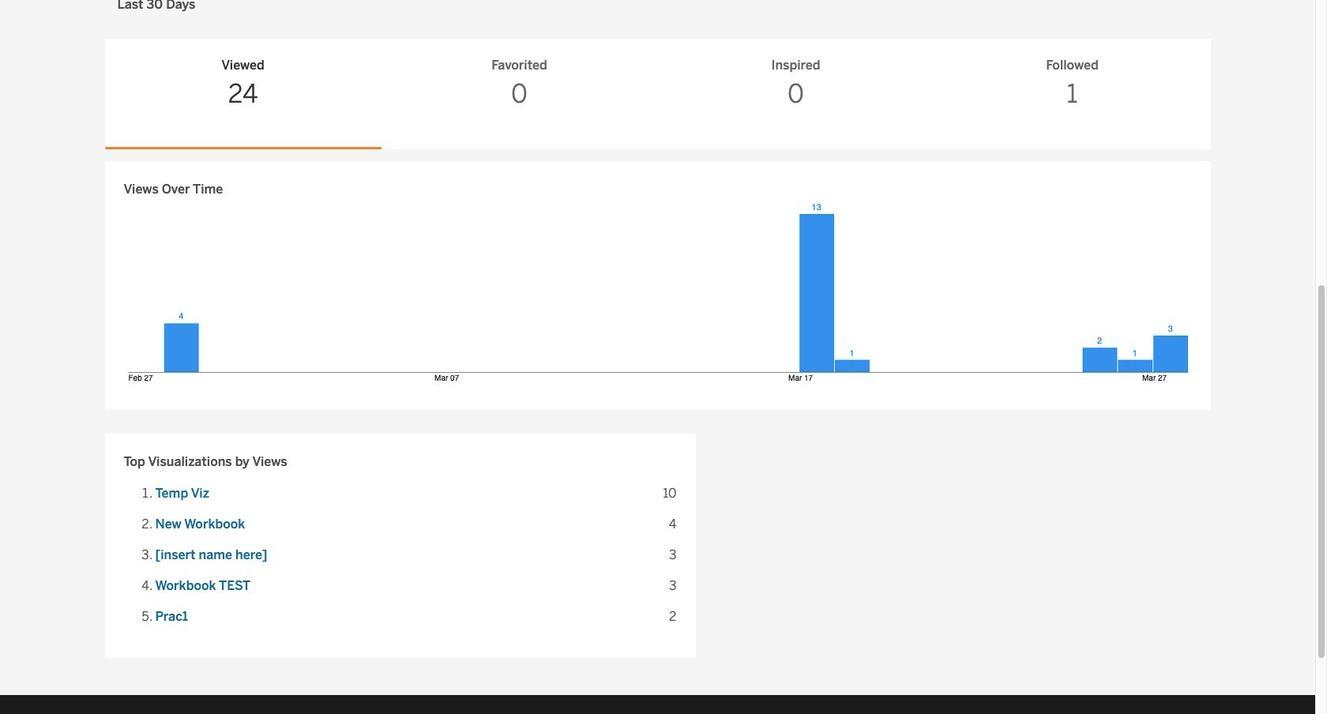Task type: describe. For each thing, give the bounding box(es) containing it.
number of times that your visualizations were viewed by others in the last 30 days element
[[113, 56, 373, 113]]

vega visualization element
[[124, 199, 1192, 391]]

number of visualizations published by others in the last 30 days that credit your profile or visualizations as inspiration element
[[666, 56, 927, 113]]

number of times that your visualizations were favorited by others in the last 30 days element
[[389, 56, 650, 113]]



Task type: vqa. For each thing, say whether or not it's contained in the screenshot.
68 button
no



Task type: locate. For each thing, give the bounding box(es) containing it.
number of authors who started following you in the last 30 days element
[[943, 56, 1203, 113]]

vega visualization image
[[124, 199, 1192, 386]]



